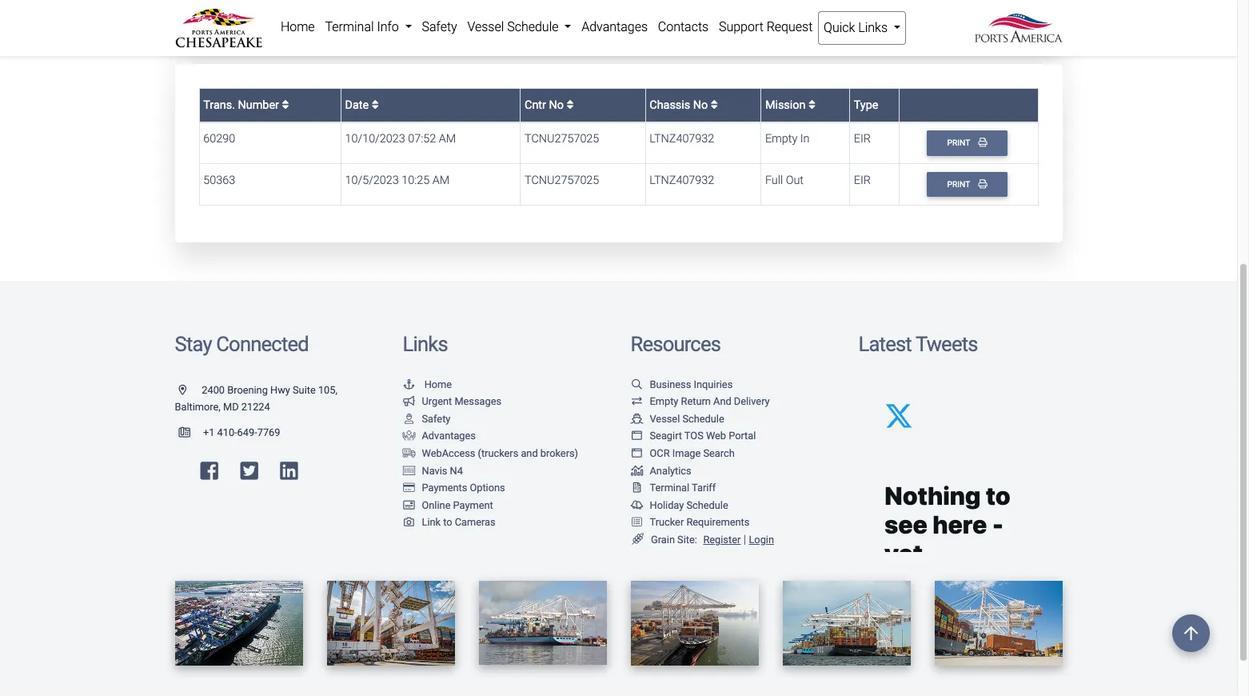 Task type: locate. For each thing, give the bounding box(es) containing it.
advantages link left contacts
[[577, 11, 653, 43]]

am for 10/5/2023 10:25 am
[[433, 174, 450, 187]]

request
[[767, 19, 813, 34]]

no for cntr
[[549, 98, 564, 112]]

2 print link from the top
[[927, 172, 1009, 197]]

chassis
[[650, 98, 691, 112]]

container storage image
[[403, 466, 416, 476]]

resources
[[631, 332, 721, 356]]

1 vertical spatial empty
[[650, 395, 679, 407]]

sort image
[[282, 99, 289, 110], [567, 99, 574, 110], [711, 99, 718, 110]]

0 vertical spatial schedule
[[507, 19, 559, 34]]

1 browser image from the top
[[631, 432, 644, 442]]

list alt image
[[631, 518, 644, 528]]

0 horizontal spatial vessel
[[468, 19, 504, 34]]

1 horizontal spatial vessel schedule link
[[631, 413, 725, 425]]

business
[[650, 378, 692, 390]]

1 horizontal spatial no
[[694, 98, 708, 112]]

1 sort image from the left
[[282, 99, 289, 110]]

2 tcnu2757025 from the top
[[525, 174, 600, 187]]

terminal
[[325, 19, 374, 34], [650, 482, 690, 494]]

0 vertical spatial eir
[[854, 132, 871, 146]]

have
[[212, 3, 239, 18]]

home link for urgent messages link on the left bottom
[[403, 378, 452, 390]]

1 sort image from the left
[[372, 99, 379, 110]]

schedule up seagirt tos web portal
[[683, 413, 725, 425]]

sort image up 10/10/2023
[[372, 99, 379, 110]]

1 horizontal spatial advantages link
[[577, 11, 653, 43]]

schedule for ship icon
[[683, 413, 725, 425]]

0 horizontal spatial no
[[549, 98, 564, 112]]

holiday
[[650, 499, 684, 511]]

0 vertical spatial ltnz407932
[[650, 132, 715, 146]]

print link up print image
[[927, 131, 1009, 156]]

1 vertical spatial vessel schedule link
[[631, 413, 725, 425]]

web
[[706, 430, 727, 442]]

map marker alt image
[[179, 385, 199, 396]]

sort image inside chassis no link
[[711, 99, 718, 110]]

eir right out
[[854, 174, 871, 187]]

number
[[238, 98, 279, 112]]

our
[[459, 3, 476, 18]]

messages
[[455, 395, 502, 407]]

2400 broening hwy suite 105, baltimore, md 21224
[[175, 384, 338, 413]]

return
[[681, 395, 711, 407]]

0 horizontal spatial sort image
[[282, 99, 289, 110]]

am
[[439, 132, 456, 146], [433, 174, 450, 187]]

trans.
[[203, 98, 235, 112]]

schedule down tariff
[[687, 499, 729, 511]]

1 vertical spatial vessel schedule
[[650, 413, 725, 425]]

bells image
[[631, 501, 644, 511]]

vessel schedule link up seagirt
[[631, 413, 725, 425]]

register
[[704, 534, 741, 546]]

0 vertical spatial advantages
[[582, 19, 648, 34]]

sort image inside cntr no link
[[567, 99, 574, 110]]

analytics link
[[631, 465, 692, 477]]

n4
[[450, 465, 463, 477]]

1 vertical spatial safety
[[422, 413, 451, 425]]

sort image
[[372, 99, 379, 110], [809, 99, 816, 110]]

2 sort image from the left
[[809, 99, 816, 110]]

1 horizontal spatial home link
[[403, 378, 452, 390]]

safety link for topmost vessel schedule link
[[417, 11, 463, 43]]

home link for terminal info link
[[276, 11, 320, 43]]

cameras
[[455, 516, 496, 528]]

date link
[[345, 98, 379, 112]]

type
[[854, 98, 879, 112]]

advantages link up 'webaccess'
[[403, 430, 476, 442]]

stay connected
[[175, 332, 309, 356]]

10:25
[[402, 174, 430, 187]]

0 vertical spatial am
[[439, 132, 456, 146]]

1 vertical spatial print link
[[927, 172, 1009, 197]]

eir for out
[[854, 174, 871, 187]]

1 ltnz407932 from the top
[[650, 132, 715, 146]]

1 vertical spatial ltnz407932
[[650, 174, 715, 187]]

payments
[[422, 482, 468, 494]]

vessel schedule up seagirt tos web portal link
[[650, 413, 725, 425]]

sort image right cntr
[[567, 99, 574, 110]]

inquiries
[[694, 378, 733, 390]]

sort image inside date link
[[372, 99, 379, 110]]

links right "quick" at the right
[[859, 20, 888, 35]]

1 print link from the top
[[927, 131, 1009, 156]]

1 horizontal spatial links
[[859, 20, 888, 35]]

0 vertical spatial safety link
[[417, 11, 463, 43]]

|
[[744, 533, 747, 547]]

eir
[[854, 132, 871, 146], [854, 174, 871, 187]]

2 no from the left
[[694, 98, 708, 112]]

wheat image
[[631, 534, 645, 545]]

md
[[223, 401, 239, 413]]

safety
[[422, 19, 457, 34], [422, 413, 451, 425]]

2 sort image from the left
[[567, 99, 574, 110]]

sort image for chassis no
[[711, 99, 718, 110]]

2 ltnz407932 from the top
[[650, 174, 715, 187]]

eir down type
[[854, 132, 871, 146]]

print link down print icon
[[927, 172, 1009, 197]]

vessel down new
[[468, 19, 504, 34]]

0 vertical spatial safety
[[422, 19, 457, 34]]

advantages left contacts
[[582, 19, 648, 34]]

advantages up 'webaccess'
[[422, 430, 476, 442]]

0 vertical spatial empty
[[766, 132, 798, 146]]

2 browser image from the top
[[631, 449, 644, 459]]

browser image down ship icon
[[631, 432, 644, 442]]

safety down urgent
[[422, 413, 451, 425]]

sort image right chassis
[[711, 99, 718, 110]]

sort image inside "mission" link
[[809, 99, 816, 110]]

0 horizontal spatial home link
[[276, 11, 320, 43]]

holiday schedule link
[[631, 499, 729, 511]]

links up anchor icon
[[403, 332, 448, 356]]

1 horizontal spatial terminal
[[650, 482, 690, 494]]

0 horizontal spatial links
[[403, 332, 448, 356]]

1 no from the left
[[549, 98, 564, 112]]

0 horizontal spatial empty
[[650, 395, 679, 407]]

terminal down have a question? submit your ticket online on our new
[[325, 19, 374, 34]]

1 vertical spatial tcnu2757025
[[525, 174, 600, 187]]

sort image right number
[[282, 99, 289, 110]]

vessel up seagirt
[[650, 413, 680, 425]]

1 horizontal spatial home
[[425, 378, 452, 390]]

1 eir from the top
[[854, 132, 871, 146]]

print left print image
[[948, 179, 973, 190]]

no right chassis
[[694, 98, 708, 112]]

am right 07:52
[[439, 132, 456, 146]]

terminal info link
[[320, 11, 417, 43]]

empty down business
[[650, 395, 679, 407]]

sort image for trans. number
[[282, 99, 289, 110]]

home link up urgent
[[403, 378, 452, 390]]

0 vertical spatial home link
[[276, 11, 320, 43]]

safety link right info
[[417, 11, 463, 43]]

no for chassis
[[694, 98, 708, 112]]

credit card image
[[403, 483, 416, 494]]

2 vertical spatial schedule
[[687, 499, 729, 511]]

0 vertical spatial vessel
[[468, 19, 504, 34]]

0 horizontal spatial terminal
[[325, 19, 374, 34]]

1 safety from the top
[[422, 19, 457, 34]]

sort image inside trans. number link
[[282, 99, 289, 110]]

browser image up analytics icon
[[631, 449, 644, 459]]

and
[[714, 395, 732, 407]]

safety link down urgent
[[403, 413, 451, 425]]

10/10/2023
[[345, 132, 406, 146]]

10/5/2023 10:25 am
[[345, 174, 450, 187]]

1 vertical spatial eir
[[854, 174, 871, 187]]

contacts
[[658, 19, 709, 34]]

link to cameras link
[[403, 516, 496, 528]]

vessel schedule link right on
[[463, 11, 577, 43]]

sort image up in
[[809, 99, 816, 110]]

safety link for bottom "advantages" link
[[403, 413, 451, 425]]

schedule up cntr
[[507, 19, 559, 34]]

have a question? submit your ticket online on our new
[[212, 3, 505, 18]]

0 vertical spatial vessel schedule
[[468, 19, 562, 34]]

0 vertical spatial terminal
[[325, 19, 374, 34]]

home up urgent
[[425, 378, 452, 390]]

1 vertical spatial am
[[433, 174, 450, 187]]

seagirt tos web portal link
[[631, 430, 756, 442]]

trans. number
[[203, 98, 282, 112]]

1 vertical spatial terminal
[[650, 482, 690, 494]]

browser image
[[631, 432, 644, 442], [631, 449, 644, 459]]

safety down on
[[422, 19, 457, 34]]

vessel schedule
[[468, 19, 562, 34], [650, 413, 725, 425]]

1 vertical spatial advantages
[[422, 430, 476, 442]]

no
[[549, 98, 564, 112], [694, 98, 708, 112]]

analytics image
[[631, 466, 644, 476]]

date
[[345, 98, 372, 112]]

print link for empty in
[[927, 131, 1009, 156]]

file invoice image
[[631, 483, 644, 494]]

am right 10:25
[[433, 174, 450, 187]]

10/10/2023 07:52 am
[[345, 132, 456, 146]]

print
[[948, 138, 973, 148], [948, 179, 973, 190]]

your
[[348, 3, 372, 18]]

to
[[443, 516, 453, 528]]

1 tcnu2757025 from the top
[[525, 132, 600, 146]]

home down question?
[[281, 19, 315, 34]]

3 sort image from the left
[[711, 99, 718, 110]]

navis n4 link
[[403, 465, 463, 477]]

1 horizontal spatial sort image
[[567, 99, 574, 110]]

terminal for terminal tariff
[[650, 482, 690, 494]]

0 horizontal spatial vessel schedule link
[[463, 11, 577, 43]]

vessel
[[468, 19, 504, 34], [650, 413, 680, 425]]

image
[[673, 447, 701, 459]]

print left print icon
[[948, 138, 973, 148]]

terminal info
[[325, 19, 402, 34]]

0 horizontal spatial sort image
[[372, 99, 379, 110]]

browser image inside ocr image search link
[[631, 449, 644, 459]]

1 vertical spatial browser image
[[631, 449, 644, 459]]

safety link
[[417, 11, 463, 43], [403, 413, 451, 425]]

+1
[[203, 426, 215, 438]]

print for out
[[948, 179, 973, 190]]

vessel schedule down new
[[468, 19, 562, 34]]

home link
[[276, 11, 320, 43], [403, 378, 452, 390]]

holiday schedule
[[650, 499, 729, 511]]

ltnz407932
[[650, 132, 715, 146], [650, 174, 715, 187]]

login link
[[749, 534, 775, 546]]

0 vertical spatial vessel schedule link
[[463, 11, 577, 43]]

home link right the a
[[276, 11, 320, 43]]

1 horizontal spatial sort image
[[809, 99, 816, 110]]

requirements
[[687, 516, 750, 528]]

link to cameras
[[422, 516, 496, 528]]

phone office image
[[179, 428, 203, 438]]

1 vertical spatial home link
[[403, 378, 452, 390]]

0 vertical spatial print
[[948, 138, 973, 148]]

2 eir from the top
[[854, 174, 871, 187]]

browser image for ocr
[[631, 449, 644, 459]]

1 vertical spatial safety link
[[403, 413, 451, 425]]

0 vertical spatial print link
[[927, 131, 1009, 156]]

2 horizontal spatial sort image
[[711, 99, 718, 110]]

terminal inside terminal info link
[[325, 19, 374, 34]]

0 horizontal spatial home
[[281, 19, 315, 34]]

truck container image
[[403, 449, 416, 459]]

print link for full out
[[927, 172, 1009, 197]]

1 vertical spatial vessel
[[650, 413, 680, 425]]

no right cntr
[[549, 98, 564, 112]]

2 print from the top
[[948, 179, 973, 190]]

terminal down analytics
[[650, 482, 690, 494]]

ocr image search
[[650, 447, 735, 459]]

bullhorn image
[[403, 397, 416, 407]]

grain site: register | login
[[651, 533, 775, 547]]

0 horizontal spatial advantages link
[[403, 430, 476, 442]]

out
[[786, 174, 804, 187]]

advantages
[[582, 19, 648, 34], [422, 430, 476, 442]]

webaccess (truckers and brokers) link
[[403, 447, 579, 459]]

empty for empty in
[[766, 132, 798, 146]]

anchor image
[[403, 380, 416, 390]]

tcnu2757025
[[525, 132, 600, 146], [525, 174, 600, 187]]

0 vertical spatial tcnu2757025
[[525, 132, 600, 146]]

browser image inside seagirt tos web portal link
[[631, 432, 644, 442]]

1 vertical spatial print
[[948, 179, 973, 190]]

1 print from the top
[[948, 138, 973, 148]]

1 vertical spatial schedule
[[683, 413, 725, 425]]

0 vertical spatial browser image
[[631, 432, 644, 442]]

empty left in
[[766, 132, 798, 146]]

1 horizontal spatial empty
[[766, 132, 798, 146]]



Task type: vqa. For each thing, say whether or not it's contained in the screenshot.
calendar week icon
no



Task type: describe. For each thing, give the bounding box(es) containing it.
trans. number link
[[203, 98, 289, 112]]

baltimore,
[[175, 401, 221, 413]]

empty in
[[766, 132, 810, 146]]

ship image
[[631, 414, 644, 425]]

credit card front image
[[403, 501, 416, 511]]

payments options
[[422, 482, 505, 494]]

0 vertical spatial advantages link
[[577, 11, 653, 43]]

business inquiries
[[650, 378, 733, 390]]

ticket
[[375, 3, 404, 18]]

payments options link
[[403, 482, 505, 494]]

sort image for date
[[372, 99, 379, 110]]

go to top image
[[1173, 615, 1211, 652]]

urgent
[[422, 395, 452, 407]]

(truckers
[[478, 447, 519, 459]]

21224
[[241, 401, 270, 413]]

tcnu2757025 for 10/5/2023 10:25 am
[[525, 174, 600, 187]]

quick links
[[824, 20, 891, 35]]

trucker requirements link
[[631, 516, 750, 528]]

in
[[801, 132, 810, 146]]

site:
[[678, 534, 698, 546]]

suite
[[293, 384, 316, 396]]

1 vertical spatial home
[[425, 378, 452, 390]]

0 vertical spatial links
[[859, 20, 888, 35]]

info
[[377, 19, 399, 34]]

exchange image
[[631, 397, 644, 407]]

online
[[407, 3, 439, 18]]

portal
[[729, 430, 756, 442]]

new
[[479, 3, 502, 18]]

twitter square image
[[240, 461, 258, 482]]

empty return and delivery
[[650, 395, 770, 407]]

grain
[[651, 534, 675, 546]]

register link
[[701, 534, 741, 546]]

quick links link
[[818, 11, 907, 45]]

tweets
[[916, 332, 978, 356]]

urgent messages
[[422, 395, 502, 407]]

terminal tariff
[[650, 482, 716, 494]]

cntr
[[525, 98, 546, 112]]

410-
[[217, 426, 237, 438]]

tcnu2757025 for 10/10/2023 07:52 am
[[525, 132, 600, 146]]

1 vertical spatial advantages link
[[403, 430, 476, 442]]

0 horizontal spatial advantages
[[422, 430, 476, 442]]

link
[[422, 516, 441, 528]]

schedule for bells image on the bottom of page
[[687, 499, 729, 511]]

user hard hat image
[[403, 414, 416, 425]]

trucker
[[650, 516, 684, 528]]

am for 10/10/2023 07:52 am
[[439, 132, 456, 146]]

analytics
[[650, 465, 692, 477]]

ocr image search link
[[631, 447, 735, 459]]

ltnz407932 for empty
[[650, 132, 715, 146]]

50363
[[203, 174, 235, 187]]

camera image
[[403, 518, 416, 528]]

online payment
[[422, 499, 494, 511]]

support
[[719, 19, 764, 34]]

sort image for cntr no
[[567, 99, 574, 110]]

cntr no link
[[525, 98, 574, 112]]

1 horizontal spatial vessel schedule
[[650, 413, 725, 425]]

payment
[[453, 499, 494, 511]]

search
[[704, 447, 735, 459]]

terminal for terminal info
[[325, 19, 374, 34]]

sort image for mission
[[809, 99, 816, 110]]

seagirt tos web portal
[[650, 430, 756, 442]]

0 horizontal spatial vessel schedule
[[468, 19, 562, 34]]

print for in
[[948, 138, 973, 148]]

business inquiries link
[[631, 378, 733, 390]]

+1 410-649-7769 link
[[175, 426, 280, 438]]

1 horizontal spatial advantages
[[582, 19, 648, 34]]

seagirt
[[650, 430, 683, 442]]

online payment link
[[403, 499, 494, 511]]

question?
[[252, 3, 304, 18]]

contacts link
[[653, 11, 714, 43]]

webaccess (truckers and brokers)
[[422, 447, 579, 459]]

brokers)
[[541, 447, 579, 459]]

terminal tariff link
[[631, 482, 716, 494]]

connected
[[216, 332, 309, 356]]

hand receiving image
[[403, 432, 416, 442]]

0 vertical spatial home
[[281, 19, 315, 34]]

login
[[749, 534, 775, 546]]

eir for in
[[854, 132, 871, 146]]

60290
[[203, 132, 235, 146]]

2400
[[202, 384, 225, 396]]

cntr no
[[525, 98, 567, 112]]

1 horizontal spatial vessel
[[650, 413, 680, 425]]

safety inside "link"
[[422, 19, 457, 34]]

webaccess
[[422, 447, 476, 459]]

ltnz407932 for full
[[650, 174, 715, 187]]

full
[[766, 174, 784, 187]]

2 safety from the top
[[422, 413, 451, 425]]

mission
[[766, 98, 809, 112]]

chassis no
[[650, 98, 711, 112]]

10/5/2023
[[345, 174, 399, 187]]

1 vertical spatial links
[[403, 332, 448, 356]]

search image
[[631, 380, 644, 390]]

ocr
[[650, 447, 670, 459]]

support request link
[[714, 11, 818, 43]]

options
[[470, 482, 505, 494]]

browser image for seagirt
[[631, 432, 644, 442]]

and
[[521, 447, 538, 459]]

full out
[[766, 174, 804, 187]]

delivery
[[734, 395, 770, 407]]

broening
[[227, 384, 268, 396]]

649-
[[237, 426, 257, 438]]

urgent messages link
[[403, 395, 502, 407]]

105,
[[318, 384, 338, 396]]

trucker requirements
[[650, 516, 750, 528]]

linkedin image
[[280, 461, 298, 482]]

print image
[[979, 179, 988, 188]]

a
[[242, 3, 249, 18]]

tariff
[[692, 482, 716, 494]]

empty for empty return and delivery
[[650, 395, 679, 407]]

print image
[[979, 138, 988, 147]]

latest tweets
[[859, 332, 978, 356]]

hwy
[[270, 384, 290, 396]]

facebook square image
[[200, 461, 218, 482]]

7769
[[257, 426, 280, 438]]

07:52
[[408, 132, 436, 146]]



